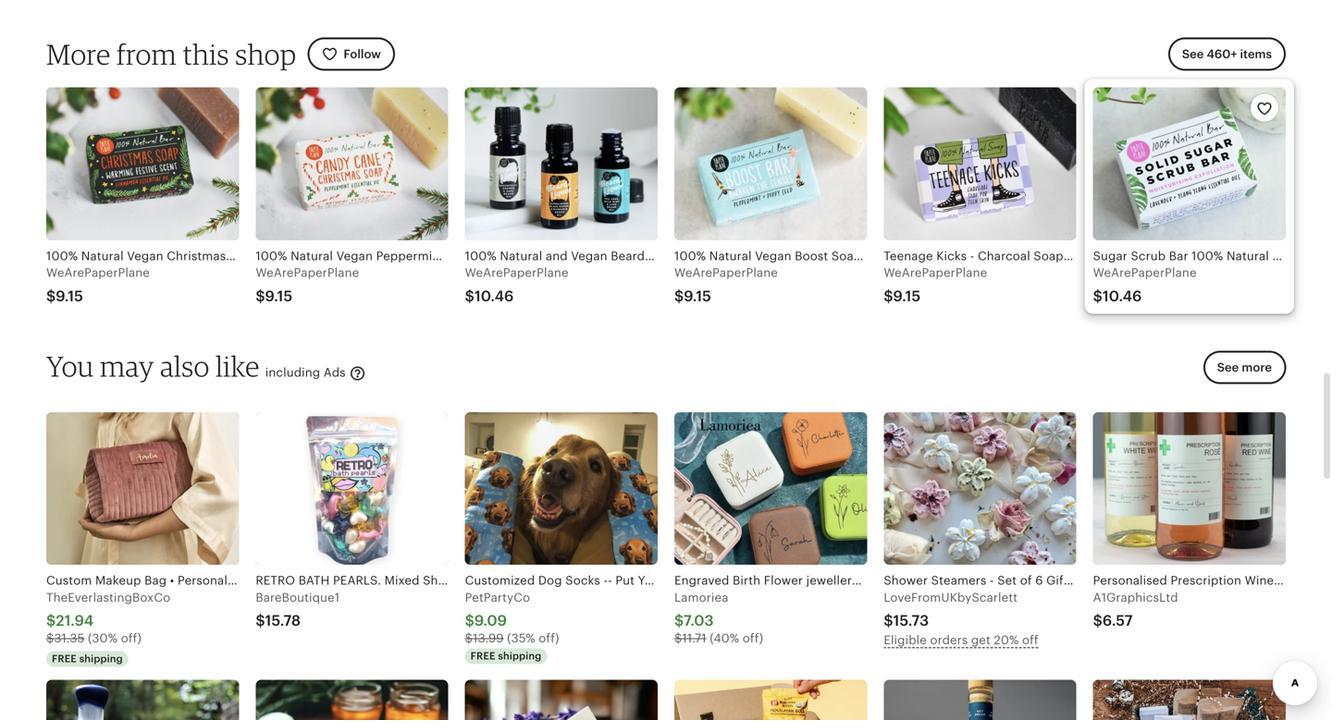 Task type: vqa. For each thing, say whether or not it's contained in the screenshot.
DEC
no



Task type: locate. For each thing, give the bounding box(es) containing it.
you may also like including ads
[[46, 349, 349, 383]]

beard left liquor
[[611, 249, 645, 263]]

21.94
[[56, 613, 94, 630]]

natural inside sugar scrub bar 100% natural vegan wearepaperplane $ 10.46
[[1227, 249, 1269, 263]]

off) inside petpartyco $ 9.09 $ 13.99 (35% off) free shipping
[[539, 632, 559, 646]]

1 9.15 from the left
[[56, 288, 83, 305]]

peppermint
[[376, 249, 444, 263]]

eligible orders get 20% off button
[[884, 632, 1071, 650]]

100% inside sugar scrub bar 100% natural vegan wearepaperplane $ 10.46
[[1192, 249, 1224, 263]]

2 off) from the left
[[539, 632, 559, 646]]

natural inside 100% natural and vegan beard liquor beard oil wearepaperplane $ 10.46
[[500, 249, 543, 263]]

1 horizontal spatial christmas
[[523, 249, 582, 263]]

31.35
[[54, 632, 85, 646]]

$ inside the lovefromukbyscarlett $ 15.73 eligible orders get 20% off
[[884, 613, 893, 630]]

shop
[[235, 37, 296, 71]]

lovefromukbyscarlett $ 15.73 eligible orders get 20% off
[[884, 591, 1039, 648]]

2 10.46 from the left
[[1103, 288, 1142, 305]]

1 horizontal spatial 10.46
[[1103, 288, 1142, 305]]

4 bar from the left
[[1169, 249, 1189, 263]]

see
[[1182, 47, 1204, 61], [1217, 361, 1239, 375]]

2 100% from the left
[[256, 249, 287, 263]]

0 horizontal spatial teenage
[[884, 249, 933, 263]]

0 horizontal spatial soap
[[229, 249, 259, 263]]

4 natural from the left
[[1227, 249, 1269, 263]]

1 10.46 from the left
[[475, 288, 514, 305]]

1 vegan from the left
[[127, 249, 164, 263]]

free inside petpartyco $ 9.09 $ 13.99 (35% off) free shipping
[[471, 651, 496, 662]]

items
[[1240, 47, 1272, 61]]

100% inside 100% natural vegan peppermint candy cane christmas soap bar wearepaperplane $ 9.15
[[256, 249, 287, 263]]

4 100% from the left
[[1192, 249, 1224, 263]]

shipping down (35%
[[498, 651, 542, 662]]

bar
[[262, 249, 282, 263], [618, 249, 637, 263], [1067, 249, 1086, 263], [1169, 249, 1189, 263]]

bubble bath - 100% plant-based | vegan | olive oil | silky skin | luxury bubble bath | self-care gift, holiday gift, xmas gift image
[[884, 680, 1077, 721]]

$
[[46, 288, 56, 305], [256, 288, 265, 305], [465, 288, 475, 305], [675, 288, 684, 305], [884, 288, 893, 305], [1093, 288, 1103, 305], [46, 613, 56, 630], [256, 613, 265, 630], [465, 613, 475, 630], [675, 613, 684, 630], [884, 613, 893, 630], [1093, 613, 1103, 630], [46, 632, 54, 646], [465, 632, 473, 646], [675, 632, 682, 646]]

3 off) from the left
[[743, 632, 763, 646]]

bar inside teenage kicks - charcoal soap bar for teenage skin wearepaperplane $ 9.15
[[1067, 249, 1086, 263]]

2 wearepaperplane from the left
[[256, 266, 359, 280]]

free for 21.94
[[52, 654, 77, 665]]

0 horizontal spatial off)
[[121, 632, 142, 646]]

9.15 inside 100% natural vegan christmas soap bar wearepaperplane $ 9.15
[[56, 288, 83, 305]]

free down 13.99 at the left
[[471, 651, 496, 662]]

10.46 down sugar
[[1103, 288, 1142, 305]]

1 bar from the left
[[262, 249, 282, 263]]

shipping
[[498, 651, 542, 662], [79, 654, 123, 665]]

free inside theeverlastingboxco $ 21.94 $ 31.35 (30% off) free shipping
[[52, 654, 77, 665]]

2 soap from the left
[[585, 249, 615, 263]]

bar inside 100% natural vegan peppermint candy cane christmas soap bar wearepaperplane $ 9.15
[[618, 249, 637, 263]]

3 natural from the left
[[500, 249, 543, 263]]

beard
[[611, 249, 645, 263], [689, 249, 723, 263]]

7.03
[[684, 613, 714, 630]]

free
[[471, 651, 496, 662], [52, 654, 77, 665]]

natural for wearepaperplane
[[500, 249, 543, 263]]

1 horizontal spatial see
[[1217, 361, 1239, 375]]

soap inside 100% natural vegan peppermint candy cane christmas soap bar wearepaperplane $ 9.15
[[585, 249, 615, 263]]

teenage kicks - charcoal soap bar for teenage skin wearepaperplane $ 9.15
[[884, 249, 1189, 305]]

for
[[1090, 249, 1108, 263]]

a1graphicsltd $ 6.57
[[1093, 591, 1179, 630]]

0 horizontal spatial christmas
[[167, 249, 226, 263]]

0 horizontal spatial shipping
[[79, 654, 123, 665]]

see left 460+
[[1182, 47, 1204, 61]]

shipping inside theeverlastingboxco $ 21.94 $ 31.35 (30% off) free shipping
[[79, 654, 123, 665]]

100% for bar
[[256, 249, 287, 263]]

1 natural from the left
[[81, 249, 124, 263]]

natural inside 100% natural vegan peppermint candy cane christmas soap bar wearepaperplane $ 9.15
[[291, 249, 333, 263]]

more from this shop
[[46, 37, 296, 71]]

2 horizontal spatial off)
[[743, 632, 763, 646]]

ads
[[324, 366, 346, 380]]

off) inside theeverlastingboxco $ 21.94 $ 31.35 (30% off) free shipping
[[121, 632, 142, 646]]

0 vertical spatial see
[[1182, 47, 1204, 61]]

scrub
[[1131, 249, 1166, 263]]

see inside button
[[1217, 361, 1239, 375]]

soap inside teenage kicks - charcoal soap bar for teenage skin wearepaperplane $ 9.15
[[1034, 249, 1064, 263]]

shipping for 21.94
[[79, 654, 123, 665]]

0 horizontal spatial see
[[1182, 47, 1204, 61]]

13.99
[[473, 632, 504, 646]]

3 vegan from the left
[[571, 249, 608, 263]]

soap for teenage
[[1034, 249, 1064, 263]]

2 horizontal spatial soap
[[1034, 249, 1064, 263]]

2 natural from the left
[[291, 249, 333, 263]]

calming lavender bliss for relaxation, vegan & organic aromatherapy, handmade image
[[1093, 680, 1286, 721]]

sugar
[[1093, 249, 1128, 263]]

teenage left kicks
[[884, 249, 933, 263]]

1 soap from the left
[[229, 249, 259, 263]]

1 horizontal spatial beard
[[689, 249, 723, 263]]

engraved birth flower jewellery box, travel jewelry box, birthday gift, bridal party gifts, bridesmaid gifts, gift for her image
[[675, 412, 867, 566]]

1 horizontal spatial shipping
[[498, 651, 542, 662]]

see left more
[[1217, 361, 1239, 375]]

9.09
[[475, 613, 507, 630]]

handcrafted | all-natural | hand-made | naturally derived | vegan friendly | lavender soap bars image
[[465, 680, 658, 721]]

like
[[216, 349, 260, 383]]

natural
[[81, 249, 124, 263], [291, 249, 333, 263], [500, 249, 543, 263], [1227, 249, 1269, 263]]

lovefromukbyscarlett
[[884, 591, 1018, 605]]

3 9.15 from the left
[[684, 288, 712, 305]]

custom makeup bag • personalised bridesmaid gifts • wedding gift • travel toiletry bag • cosmetic bag • birthday gift • gift for her image
[[46, 412, 239, 566]]

shipping inside petpartyco $ 9.09 $ 13.99 (35% off) free shipping
[[498, 651, 542, 662]]

100% inside 100% natural vegan christmas soap bar wearepaperplane $ 9.15
[[46, 249, 78, 263]]

off) right (40%
[[743, 632, 763, 646]]

off) right (35%
[[539, 632, 559, 646]]

off) right (30%
[[121, 632, 142, 646]]

beard left oil
[[689, 249, 723, 263]]

this
[[183, 37, 229, 71]]

11.71
[[682, 632, 707, 646]]

9.15
[[56, 288, 83, 305], [265, 288, 293, 305], [684, 288, 712, 305], [893, 288, 921, 305]]

free down 31.35
[[52, 654, 77, 665]]

1 100% from the left
[[46, 249, 78, 263]]

soap
[[229, 249, 259, 263], [585, 249, 615, 263], [1034, 249, 1064, 263]]

vegan inside 100% natural vegan christmas soap bar wearepaperplane $ 9.15
[[127, 249, 164, 263]]

shower steamers - set of 6 gift set aromatherapy all natural colour essential oils image
[[884, 412, 1077, 566]]

0 horizontal spatial beard
[[611, 249, 645, 263]]

free for 9.09
[[471, 651, 496, 662]]

shipping down (30%
[[79, 654, 123, 665]]

5 wearepaperplane from the left
[[884, 266, 988, 280]]

2 teenage from the left
[[1112, 249, 1161, 263]]

1 horizontal spatial free
[[471, 651, 496, 662]]

1 wearepaperplane from the left
[[46, 266, 150, 280]]

100% natural and vegan beard liquor beard oil image
[[465, 87, 658, 240]]

teenage right for
[[1112, 249, 1161, 263]]

1 teenage from the left
[[884, 249, 933, 263]]

wearepaperplane inside sugar scrub bar 100% natural vegan wearepaperplane $ 10.46
[[1093, 266, 1197, 280]]

1 horizontal spatial soap
[[585, 249, 615, 263]]

3 100% from the left
[[465, 249, 497, 263]]

6 wearepaperplane from the left
[[1093, 266, 1197, 280]]

9.15 inside teenage kicks - charcoal soap bar for teenage skin wearepaperplane $ 9.15
[[893, 288, 921, 305]]

see 460+ items
[[1182, 47, 1272, 61]]

1 horizontal spatial off)
[[539, 632, 559, 646]]

0 horizontal spatial 10.46
[[475, 288, 514, 305]]

3 wearepaperplane from the left
[[465, 266, 569, 280]]

teenage
[[884, 249, 933, 263], [1112, 249, 1161, 263]]

3 bar from the left
[[1067, 249, 1086, 263]]

get
[[971, 634, 991, 648]]

2 christmas from the left
[[523, 249, 582, 263]]

0 horizontal spatial free
[[52, 654, 77, 665]]

also
[[160, 349, 210, 383]]

see inside "link"
[[1182, 47, 1204, 61]]

100% natural and vegan beard liquor beard oil wearepaperplane $ 10.46
[[465, 249, 743, 305]]

10.46 down cane
[[475, 288, 514, 305]]

4 vegan from the left
[[1273, 249, 1309, 263]]

100% inside 100% natural and vegan beard liquor beard oil wearepaperplane $ 10.46
[[465, 249, 497, 263]]

1 christmas from the left
[[167, 249, 226, 263]]

natural inside 100% natural vegan christmas soap bar wearepaperplane $ 9.15
[[81, 249, 124, 263]]

1 horizontal spatial teenage
[[1112, 249, 1161, 263]]

100% natural vegan peppermint candy cane christmas soap bar wearepaperplane $ 9.15
[[256, 249, 637, 305]]

petpartyco
[[465, 591, 530, 605]]

petpartyco $ 9.09 $ 13.99 (35% off) free shipping
[[465, 591, 559, 662]]

3 soap from the left
[[1034, 249, 1064, 263]]

christmas
[[167, 249, 226, 263], [523, 249, 582, 263]]

10.46
[[475, 288, 514, 305], [1103, 288, 1142, 305]]

vegan inside 100% natural vegan peppermint candy cane christmas soap bar wearepaperplane $ 9.15
[[336, 249, 373, 263]]

customized dog socks -- put your cute dog on custom socks, dog lovers, dog gift, cute dog personalized, dog gift socks, fathers day gift image
[[465, 412, 658, 566]]

1 vertical spatial see
[[1217, 361, 1239, 375]]

2 vegan from the left
[[336, 249, 373, 263]]

2 bar from the left
[[618, 249, 637, 263]]

sugar scrub bar 100% natural vegan image
[[1093, 87, 1286, 240]]

wearepaperplane inside 100% natural and vegan beard liquor beard oil wearepaperplane $ 10.46
[[465, 266, 569, 280]]

2 9.15 from the left
[[265, 288, 293, 305]]

from
[[117, 37, 177, 71]]

vegan
[[127, 249, 164, 263], [336, 249, 373, 263], [571, 249, 608, 263], [1273, 249, 1309, 263]]

off)
[[121, 632, 142, 646], [539, 632, 559, 646], [743, 632, 763, 646]]

soap inside 100% natural vegan christmas soap bar wearepaperplane $ 9.15
[[229, 249, 259, 263]]

$ inside teenage kicks - charcoal soap bar for teenage skin wearepaperplane $ 9.15
[[884, 288, 893, 305]]

2 beard from the left
[[689, 249, 723, 263]]

100%
[[46, 249, 78, 263], [256, 249, 287, 263], [465, 249, 497, 263], [1192, 249, 1224, 263]]

4 9.15 from the left
[[893, 288, 921, 305]]

liquor
[[648, 249, 686, 263]]

1 off) from the left
[[121, 632, 142, 646]]

bareboutique1
[[256, 591, 340, 605]]

(35%
[[507, 632, 535, 646]]

wearepaperplane
[[46, 266, 150, 280], [256, 266, 359, 280], [465, 266, 569, 280], [675, 266, 778, 280], [884, 266, 988, 280], [1093, 266, 1197, 280]]

15.73
[[893, 613, 929, 630]]

$ inside 100% natural and vegan beard liquor beard oil wearepaperplane $ 10.46
[[465, 288, 475, 305]]



Task type: describe. For each thing, give the bounding box(es) containing it.
off) inside lamoriea $ 7.03 $ 11.71 (40% off)
[[743, 632, 763, 646]]

theeverlastingboxco
[[46, 591, 170, 605]]

see for see more
[[1217, 361, 1239, 375]]

$ inside 100% natural vegan peppermint candy cane christmas soap bar wearepaperplane $ 9.15
[[256, 288, 265, 305]]

charcoal
[[978, 249, 1031, 263]]

100% natural vegan boost soap bar peppermint scent plastic-free image
[[675, 87, 867, 240]]

orders
[[930, 634, 968, 648]]

460+
[[1207, 47, 1237, 61]]

vegan snack favorites oversized box: 18+ vegan snacks and drinks w/ free delivery, perfect vegan gift image
[[675, 680, 867, 721]]

100% natural vegan christmas soap bar image
[[46, 87, 239, 240]]

$ inside bareboutique1 $ 15.78
[[256, 613, 265, 630]]

theeverlastingboxco $ 21.94 $ 31.35 (30% off) free shipping
[[46, 591, 170, 665]]

$ inside sugar scrub bar 100% natural vegan wearepaperplane $ 10.46
[[1093, 288, 1103, 305]]

9.15 inside wearepaperplane $ 9.15
[[684, 288, 712, 305]]

-
[[970, 249, 975, 263]]

100% for 9.15
[[46, 249, 78, 263]]

skin
[[1164, 249, 1189, 263]]

10.46 inside sugar scrub bar 100% natural vegan wearepaperplane $ 10.46
[[1103, 288, 1142, 305]]

you
[[46, 349, 94, 383]]

$ inside a1graphicsltd $ 6.57
[[1093, 613, 1103, 630]]

wearepaperplane inside 100% natural vegan christmas soap bar wearepaperplane $ 9.15
[[46, 266, 150, 280]]

a1graphicsltd
[[1093, 591, 1179, 605]]

see more
[[1217, 361, 1272, 375]]

20%
[[994, 634, 1019, 648]]

and
[[546, 249, 568, 263]]

see more link
[[1198, 351, 1286, 396]]

wearepaperplane inside teenage kicks - charcoal soap bar for teenage skin wearepaperplane $ 9.15
[[884, 266, 988, 280]]

100% natural vegan christmas soap bar wearepaperplane $ 9.15
[[46, 249, 282, 305]]

100% for wearepaperplane
[[465, 249, 497, 263]]

christmas inside 100% natural vegan christmas soap bar wearepaperplane $ 9.15
[[167, 249, 226, 263]]

6.57
[[1103, 613, 1133, 630]]

lamoriea
[[675, 591, 729, 605]]

$ inside 100% natural vegan christmas soap bar wearepaperplane $ 9.15
[[46, 288, 56, 305]]

follow
[[344, 47, 381, 61]]

eligible
[[884, 634, 927, 648]]

vegan inside sugar scrub bar 100% natural vegan wearepaperplane $ 10.46
[[1273, 249, 1309, 263]]

vegan inside 100% natural and vegan beard liquor beard oil wearepaperplane $ 10.46
[[571, 249, 608, 263]]

kicks
[[937, 249, 967, 263]]

cedarwood & smooth spices bubble bath - all skin types - men, women - organic coconut milk - botanicals - vegan - handcrafted - toa waters image
[[46, 680, 239, 721]]

lamoriea $ 7.03 $ 11.71 (40% off)
[[675, 591, 763, 646]]

see 460+ items link
[[1169, 37, 1286, 71]]

9.15 inside 100% natural vegan peppermint candy cane christmas soap bar wearepaperplane $ 9.15
[[265, 288, 293, 305]]

4 wearepaperplane from the left
[[675, 266, 778, 280]]

off
[[1022, 634, 1039, 648]]

1 beard from the left
[[611, 249, 645, 263]]

bar inside 100% natural vegan christmas soap bar wearepaperplane $ 9.15
[[262, 249, 282, 263]]

off) for 21.94
[[121, 632, 142, 646]]

may
[[100, 349, 154, 383]]

wearepaperplane inside 100% natural vegan peppermint candy cane christmas soap bar wearepaperplane $ 9.15
[[256, 266, 359, 280]]

follow button
[[308, 37, 395, 71]]

off) for 9.09
[[539, 632, 559, 646]]

christmas inside 100% natural vegan peppermint candy cane christmas soap bar wearepaperplane $ 9.15
[[523, 249, 582, 263]]

cane
[[489, 249, 519, 263]]

teenage kicks - charcoal soap bar for teenage skin image
[[884, 87, 1077, 240]]

sugar scrub bar 100% natural vegan wearepaperplane $ 10.46
[[1093, 249, 1309, 305]]

see for see 460+ items
[[1182, 47, 1204, 61]]

more
[[46, 37, 111, 71]]

bar inside sugar scrub bar 100% natural vegan wearepaperplane $ 10.46
[[1169, 249, 1189, 263]]

100% natural vegan peppermint candy cane christmas soap bar image
[[256, 87, 448, 240]]

including
[[265, 366, 320, 380]]

soap for $
[[229, 249, 259, 263]]

natural for bar
[[291, 249, 333, 263]]

10.46 inside 100% natural and vegan beard liquor beard oil wearepaperplane $ 10.46
[[475, 288, 514, 305]]

(30%
[[88, 632, 118, 646]]

see more button
[[1204, 351, 1286, 385]]

more
[[1242, 361, 1272, 375]]

personalised prescription wine label red white rose vinyl sticker funny novelty gift birthday anniversary image
[[1093, 412, 1286, 566]]

natural for 9.15
[[81, 249, 124, 263]]

retro bath pearls. mixed shapes and scents. pack of 30. turtles, pigs , pearls, frogs, ducks, hearts. retro gift. quirky. image
[[256, 412, 448, 566]]

$ inside wearepaperplane $ 9.15
[[675, 288, 684, 305]]

candy
[[448, 249, 485, 263]]

oil
[[727, 249, 743, 263]]

bareboutique1 $ 15.78
[[256, 591, 340, 630]]

shipping for 9.09
[[498, 651, 542, 662]]

(40%
[[710, 632, 740, 646]]

15.78
[[265, 613, 301, 630]]

wearepaperplane $ 9.15
[[675, 266, 778, 305]]



